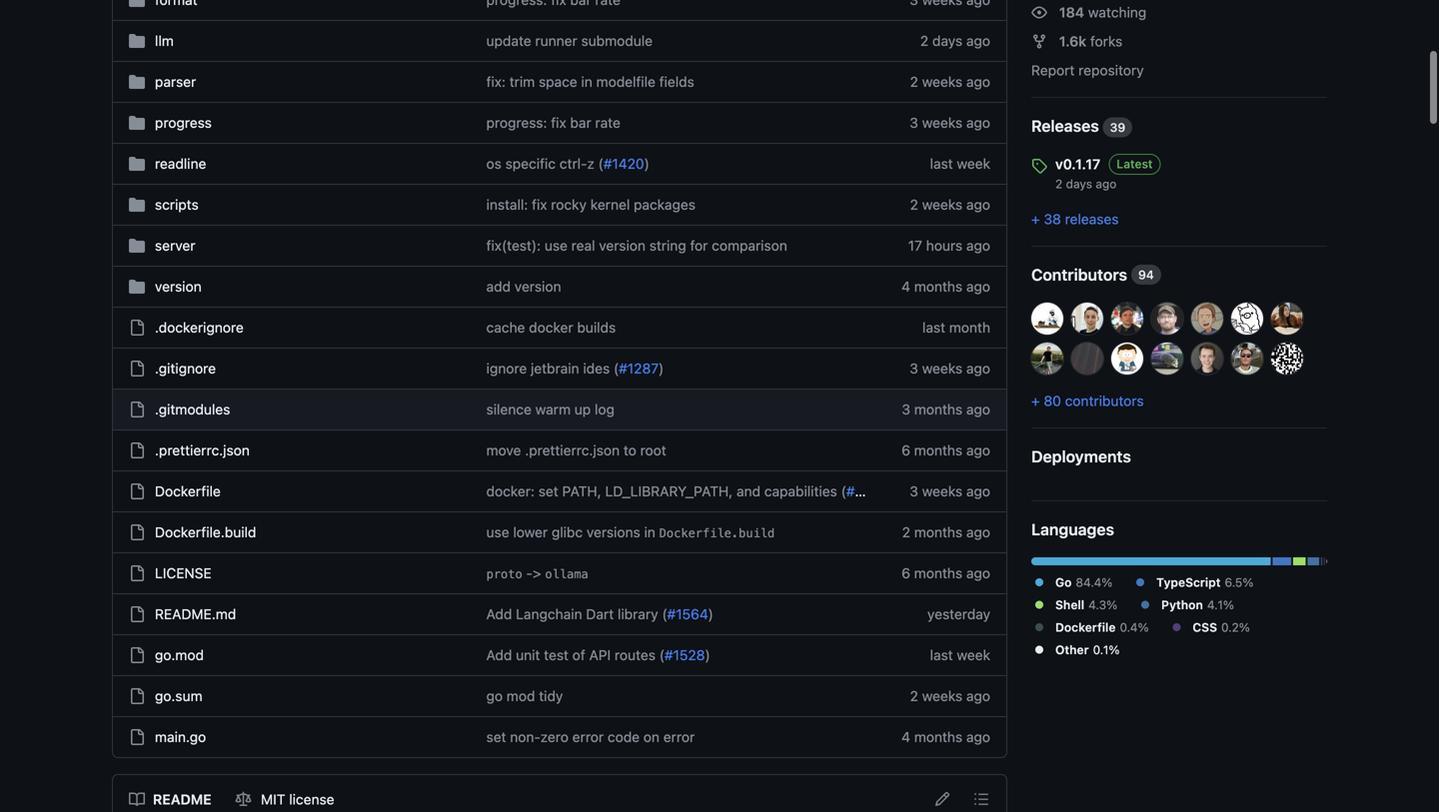 Task type: vqa. For each thing, say whether or not it's contained in the screenshot.
THE "GO.MOD" LINK
yes



Task type: locate. For each thing, give the bounding box(es) containing it.
2 3 weeks ago from the top
[[910, 360, 991, 377]]

0 vertical spatial last week
[[930, 155, 991, 172]]

fix(test): use real version string for comparison link
[[486, 237, 788, 254]]

@hoyyeva image
[[1272, 303, 1304, 335]]

1 vertical spatial +
[[1032, 393, 1040, 409]]

38
[[1044, 211, 1062, 227]]

use left the real
[[545, 237, 568, 254]]

2 error from the left
[[664, 729, 695, 746]]

1 vertical spatial add
[[486, 647, 512, 664]]

api
[[589, 647, 611, 664]]

.prettierrc.json up path,
[[525, 442, 620, 459]]

dot fill image down python
[[1169, 620, 1185, 636]]

2 6 from the top
[[902, 565, 911, 582]]

dot fill image left go
[[1032, 575, 1048, 591]]

0 vertical spatial use
[[545, 237, 568, 254]]

add for add unit test of api routes (
[[486, 647, 512, 664]]

repo forked image
[[1032, 33, 1048, 49]]

months down 3 months ago
[[914, 442, 963, 459]]

last week left tag icon
[[930, 155, 991, 172]]

deployments
[[1032, 447, 1132, 466]]

1 vertical spatial in
[[644, 524, 656, 541]]

1 4 from the top
[[902, 278, 911, 295]]

0.1%
[[1093, 643, 1120, 657]]

) link up packages
[[644, 155, 650, 172]]

jetbrain
[[531, 360, 579, 377]]

1 .prettierrc.json from the left
[[155, 442, 250, 459]]

directory image for parser
[[129, 74, 145, 90]]

) link down #1564 link
[[705, 647, 711, 664]]

1 vertical spatial dot fill image
[[1169, 620, 1185, 636]]

go 84.4%
[[1056, 576, 1113, 590]]

directory image for readline
[[129, 156, 145, 172]]

ignore jetbrain ides ( #1287 )
[[486, 360, 664, 377]]

1 vertical spatial last week
[[930, 647, 991, 664]]

0 horizontal spatial use
[[486, 524, 509, 541]]

( right library
[[662, 606, 667, 623]]

1 weeks from the top
[[922, 73, 963, 90]]

1 horizontal spatial .prettierrc.json
[[525, 442, 620, 459]]

1 last week from the top
[[930, 155, 991, 172]]

server link
[[155, 237, 195, 254]]

python
[[1162, 598, 1203, 612]]

version right "add"
[[515, 278, 561, 295]]

2 4 from the top
[[902, 729, 911, 746]]

tag image
[[1032, 158, 1048, 174]]

in right versions
[[644, 524, 656, 541]]

0 horizontal spatial 2 days ago
[[921, 32, 991, 49]]

days down "v0.1.17" at the top right
[[1066, 177, 1093, 191]]

6 months ago down 2 months ago
[[902, 565, 991, 582]]

0 vertical spatial 4
[[902, 278, 911, 295]]

2 for use lower glibc versions in
[[902, 524, 911, 541]]

2 directory image from the top
[[129, 115, 145, 131]]

1 months from the top
[[914, 278, 963, 295]]

scripts
[[155, 196, 199, 213]]

rate
[[595, 114, 621, 131]]

) right ides
[[659, 360, 664, 377]]

+ left "38"
[[1032, 211, 1040, 227]]

rocky
[[551, 196, 587, 213]]

2 last week from the top
[[930, 647, 991, 664]]

#1564 link
[[667, 606, 709, 623]]

last week for os specific ctrl-z ( #1420 )
[[930, 155, 991, 172]]

6 months ago for .prettierrc.json
[[902, 442, 991, 459]]

@brucemacd image
[[1112, 303, 1144, 335]]

2 add from the top
[[486, 647, 512, 664]]

0 vertical spatial dot fill image
[[1032, 575, 1048, 591]]

ago for use lower glibc versions in
[[967, 524, 991, 541]]

go.mod link
[[155, 647, 204, 664]]

months for add version
[[914, 278, 963, 295]]

@dansreis image
[[1232, 343, 1264, 375]]

1 vertical spatial use
[[486, 524, 509, 541]]

.gitignore link
[[155, 360, 216, 377]]

1 vertical spatial fix
[[532, 196, 547, 213]]

2 6 months ago from the top
[[902, 565, 991, 582]]

1 directory image from the top
[[129, 33, 145, 49]]

directory image left readline link
[[129, 156, 145, 172]]

fix(test):
[[486, 237, 541, 254]]

directory image for server
[[129, 238, 145, 254]]

edit file image
[[935, 792, 951, 808]]

dockerfile link
[[155, 483, 221, 500]]

0 vertical spatial 2 weeks ago
[[910, 73, 991, 90]]

months
[[914, 278, 963, 295], [914, 401, 963, 418], [914, 442, 963, 459], [914, 524, 963, 541], [914, 565, 963, 582], [914, 729, 963, 746]]

space
[[539, 73, 578, 90]]

1 horizontal spatial use
[[545, 237, 568, 254]]

eye image
[[1032, 4, 1048, 20]]

0 horizontal spatial error
[[573, 729, 604, 746]]

1 horizontal spatial 2 days ago
[[1056, 177, 1117, 191]]

update runner submodule
[[486, 32, 653, 49]]

2 2 weeks ago from the top
[[910, 196, 991, 213]]

5 weeks from the top
[[922, 483, 963, 500]]

months for move .prettierrc.json to root
[[914, 442, 963, 459]]

week left tag icon
[[957, 155, 991, 172]]

last left month
[[923, 319, 946, 336]]

2 vertical spatial 3 weeks ago
[[910, 483, 991, 500]]

2 vertical spatial 2 weeks ago
[[910, 688, 991, 705]]

2 + from the top
[[1032, 393, 1040, 409]]

.prettierrc.json down .gitmodules
[[155, 442, 250, 459]]

weeks for progress: fix bar rate
[[922, 114, 963, 131]]

ago for set non-zero error code on error
[[967, 729, 991, 746]]

1 vertical spatial 6
[[902, 565, 911, 582]]

directory image left parser link
[[129, 74, 145, 90]]

0 vertical spatial last
[[930, 155, 953, 172]]

2 weeks from the top
[[922, 114, 963, 131]]

months down "last month"
[[914, 401, 963, 418]]

version down server link
[[155, 278, 202, 295]]

typescript 6.5 image
[[1273, 558, 1292, 566]]

3
[[910, 114, 919, 131], [910, 360, 919, 377], [902, 401, 911, 418], [910, 483, 919, 500]]

dockerfile for dockerfile 0.4%
[[1056, 621, 1116, 635]]

3 directory image from the top
[[129, 156, 145, 172]]

0 vertical spatial fix
[[551, 114, 567, 131]]

6 for license
[[902, 565, 911, 582]]

months down hours
[[914, 278, 963, 295]]

1.6k
[[1059, 33, 1087, 49]]

progress: fix bar rate
[[486, 114, 621, 131]]

use left lower
[[486, 524, 509, 541]]

releases
[[1032, 116, 1099, 135]]

@danemadsen image
[[1032, 343, 1064, 375]]

3 weeks ago
[[910, 114, 991, 131], [910, 360, 991, 377], [910, 483, 991, 500]]

@mxyng image
[[1032, 303, 1064, 335]]

dockerfile down .prettierrc.json 'link'
[[155, 483, 221, 500]]

dockerfile.build inside use lower glibc versions in dockerfile.build
[[659, 527, 775, 541]]

2 vertical spatial last
[[930, 647, 953, 664]]

1 4 months ago from the top
[[902, 278, 991, 295]]

dockerfile
[[155, 483, 221, 500], [1056, 621, 1116, 635]]

3 3 weeks ago from the top
[[910, 483, 991, 500]]

fix:
[[486, 73, 506, 90]]

1 horizontal spatial fix
[[551, 114, 567, 131]]

dockerfile.build down dockerfile link
[[155, 524, 256, 541]]

6 down 3 months ago
[[902, 442, 911, 459]]

2 week from the top
[[957, 647, 991, 664]]

months down 2 months ago
[[914, 565, 963, 582]]

1 horizontal spatial dot fill image
[[1169, 620, 1185, 636]]

4 months ago up edit file image
[[902, 729, 991, 746]]

months up yesterday
[[914, 524, 963, 541]]

directory image left 'llm'
[[129, 33, 145, 49]]

set left 'non-'
[[486, 729, 506, 746]]

5 months from the top
[[914, 565, 963, 582]]

directory image for scripts
[[129, 197, 145, 213]]

0 vertical spatial 6 months ago
[[902, 442, 991, 459]]

docker:
[[486, 483, 535, 500]]

set left path,
[[539, 483, 559, 500]]

+ left 80
[[1032, 393, 1040, 409]]

@sqs image
[[1192, 343, 1224, 375]]

dot fill image for shell
[[1032, 597, 1048, 613]]

days left repo forked "image" on the top
[[933, 32, 963, 49]]

add left unit
[[486, 647, 512, 664]]

dockerfile.build down docker: set path, ld_library_path, and capabilities ( #1336
[[659, 527, 775, 541]]

0 vertical spatial +
[[1032, 211, 1040, 227]]

2 months ago
[[902, 524, 991, 541]]

list
[[121, 784, 344, 813]]

zero
[[541, 729, 569, 746]]

2 days ago left repo forked "image" on the top
[[921, 32, 991, 49]]

deployments link
[[1032, 445, 1328, 469]]

law image
[[236, 792, 252, 808]]

6 down 2 months ago
[[902, 565, 911, 582]]

in right space
[[581, 73, 593, 90]]

( right z
[[598, 155, 604, 172]]

tidy
[[539, 688, 563, 705]]

0 horizontal spatial version
[[155, 278, 202, 295]]

6 weeks from the top
[[922, 688, 963, 705]]

1 horizontal spatial error
[[664, 729, 695, 746]]

watching
[[1089, 4, 1147, 20]]

0 vertical spatial add
[[486, 606, 512, 623]]

add unit test of api routes ( #1528 )
[[486, 647, 711, 664]]

0 horizontal spatial fix
[[532, 196, 547, 213]]

0 vertical spatial 6
[[902, 442, 911, 459]]

directory image for llm
[[129, 33, 145, 49]]

main.go
[[155, 729, 206, 746]]

lower
[[513, 524, 548, 541]]

3 for progress
[[910, 114, 919, 131]]

1 horizontal spatial dockerfile
[[1056, 621, 1116, 635]]

yesterday
[[928, 606, 991, 623]]

1 vertical spatial 2 weeks ago
[[910, 196, 991, 213]]

4 directory image from the top
[[129, 279, 145, 295]]

months up edit file image
[[914, 729, 963, 746]]

server
[[155, 237, 195, 254]]

dot fill image for css
[[1169, 620, 1185, 636]]

4 directory image from the top
[[129, 238, 145, 254]]

ollama
[[545, 568, 589, 582]]

0 vertical spatial days
[[933, 32, 963, 49]]

directory image left server link
[[129, 238, 145, 254]]

days
[[933, 32, 963, 49], [1066, 177, 1093, 191]]

directory image for version
[[129, 279, 145, 295]]

forks
[[1091, 33, 1123, 49]]

1 vertical spatial 2 days ago
[[1056, 177, 1117, 191]]

1 horizontal spatial in
[[644, 524, 656, 541]]

) link for #1420
[[644, 155, 650, 172]]

0 horizontal spatial in
[[581, 73, 593, 90]]

3 weeks ago for #1287
[[910, 360, 991, 377]]

1 vertical spatial week
[[957, 647, 991, 664]]

1 + from the top
[[1032, 211, 1040, 227]]

in
[[581, 73, 593, 90], [644, 524, 656, 541]]

dot fill image for go
[[1032, 575, 1048, 591]]

.gitmodules
[[155, 401, 230, 418]]

1 horizontal spatial set
[[539, 483, 559, 500]]

directory image
[[129, 0, 145, 8], [129, 115, 145, 131], [129, 197, 145, 213], [129, 279, 145, 295]]

0 horizontal spatial dockerfile
[[155, 483, 221, 500]]

1 vertical spatial set
[[486, 729, 506, 746]]

) link right ides
[[659, 360, 664, 377]]

1 week from the top
[[957, 155, 991, 172]]

version right the real
[[599, 237, 646, 254]]

1 directory image from the top
[[129, 0, 145, 8]]

2 directory image from the top
[[129, 74, 145, 90]]

1 horizontal spatial days
[[1066, 177, 1093, 191]]

1 2 weeks ago from the top
[[910, 73, 991, 90]]

warm
[[535, 401, 571, 418]]

last up hours
[[930, 155, 953, 172]]

last down yesterday
[[930, 647, 953, 664]]

readme.md
[[155, 606, 236, 623]]

0 vertical spatial 4 months ago
[[902, 278, 991, 295]]

2 4 months ago from the top
[[902, 729, 991, 746]]

move
[[486, 442, 521, 459]]

ago for go mod tidy
[[967, 688, 991, 705]]

1 error from the left
[[573, 729, 604, 746]]

3 directory image from the top
[[129, 197, 145, 213]]

1 add from the top
[[486, 606, 512, 623]]

ago for progress: fix bar rate
[[967, 114, 991, 131]]

#1420 link
[[604, 155, 644, 172]]

fix left rocky
[[532, 196, 547, 213]]

#1287 link
[[619, 360, 659, 377]]

2 months from the top
[[914, 401, 963, 418]]

contributors
[[1032, 265, 1128, 284]]

2 for fix: trim space in modelfile fields
[[910, 73, 919, 90]]

go.sum link
[[155, 688, 203, 705]]

main.go link
[[155, 729, 206, 746]]

typescript 6.5%
[[1157, 576, 1254, 590]]

1 horizontal spatial dockerfile.build
[[659, 527, 775, 541]]

1 vertical spatial dockerfile
[[1056, 621, 1116, 635]]

last week down yesterday
[[930, 647, 991, 664]]

weeks for fix: trim space in modelfile fields
[[922, 73, 963, 90]]

(
[[598, 155, 604, 172], [614, 360, 619, 377], [841, 483, 847, 500], [662, 606, 667, 623], [660, 647, 665, 664]]

@jamesbraza image
[[1072, 343, 1104, 375]]

4 for set non-zero error code on error
[[902, 729, 911, 746]]

1 vertical spatial 3 weeks ago
[[910, 360, 991, 377]]

report repository
[[1032, 62, 1144, 78]]

other 0.1%
[[1056, 643, 1120, 657]]

up
[[575, 401, 591, 418]]

llm
[[155, 32, 174, 49]]

go mod tidy link
[[486, 688, 563, 705]]

4 months ago for add version
[[902, 278, 991, 295]]

1 vertical spatial 4 months ago
[[902, 729, 991, 746]]

1 6 months ago from the top
[[902, 442, 991, 459]]

) link for #1528
[[705, 647, 711, 664]]

1 6 from the top
[[902, 442, 911, 459]]

@mchiang0610 image
[[1232, 303, 1264, 335]]

outline image
[[974, 792, 990, 808]]

dockerfile down shell 4.3%
[[1056, 621, 1116, 635]]

1 vertical spatial 4
[[902, 729, 911, 746]]

directory image
[[129, 33, 145, 49], [129, 74, 145, 90], [129, 156, 145, 172], [129, 238, 145, 254]]

2 for go mod tidy
[[910, 688, 919, 705]]

0 horizontal spatial dot fill image
[[1032, 575, 1048, 591]]

error right on
[[664, 729, 695, 746]]

2 days ago
[[921, 32, 991, 49], [1056, 177, 1117, 191]]

6 months ago down 3 months ago
[[902, 442, 991, 459]]

4 months ago down hours
[[902, 278, 991, 295]]

css
[[1193, 621, 1218, 635]]

0 vertical spatial week
[[957, 155, 991, 172]]

add
[[486, 278, 511, 295]]

1.6k forks
[[1059, 33, 1123, 49]]

2 days ago down "v0.1.17" at the top right
[[1056, 177, 1117, 191]]

error right "zero"
[[573, 729, 604, 746]]

dot fill image
[[1032, 575, 1048, 591], [1169, 620, 1185, 636]]

add version link
[[486, 278, 561, 295]]

silence warm up log
[[486, 401, 615, 418]]

6 months from the top
[[914, 729, 963, 746]]

weeks
[[922, 73, 963, 90], [922, 114, 963, 131], [922, 196, 963, 213], [922, 360, 963, 377], [922, 483, 963, 500], [922, 688, 963, 705]]

add down proto
[[486, 606, 512, 623]]

ago for fix(test): use real version string for comparison
[[967, 237, 991, 254]]

3 months from the top
[[914, 442, 963, 459]]

versions
[[587, 524, 641, 541]]

) link for #1564
[[709, 606, 714, 623]]

0 horizontal spatial .prettierrc.json
[[155, 442, 250, 459]]

dot fill image
[[1133, 575, 1149, 591], [1032, 597, 1048, 613], [1138, 597, 1154, 613], [1032, 620, 1048, 636], [1032, 642, 1048, 658]]

fix left bar
[[551, 114, 567, 131]]

0 horizontal spatial set
[[486, 729, 506, 746]]

docker: set path, ld_library_path, and capabilities ( link
[[486, 483, 847, 500]]

3 weeks from the top
[[922, 196, 963, 213]]

go mod tidy
[[486, 688, 563, 705]]

real
[[572, 237, 595, 254]]

0 vertical spatial set
[[539, 483, 559, 500]]

add
[[486, 606, 512, 623], [486, 647, 512, 664]]

.dockerignore link
[[155, 319, 244, 336]]

2 for install: fix rocky kernel packages
[[910, 196, 919, 213]]

1 vertical spatial 6 months ago
[[902, 565, 991, 582]]

dot fill image for other
[[1032, 642, 1048, 658]]

week down yesterday
[[957, 647, 991, 664]]

0 vertical spatial dockerfile
[[155, 483, 221, 500]]

ago
[[967, 32, 991, 49], [967, 73, 991, 90], [967, 114, 991, 131], [1096, 177, 1117, 191], [967, 196, 991, 213], [967, 237, 991, 254], [967, 278, 991, 295], [967, 360, 991, 377], [967, 401, 991, 418], [967, 442, 991, 459], [967, 483, 991, 500], [967, 524, 991, 541], [967, 565, 991, 582], [967, 688, 991, 705], [967, 729, 991, 746]]

dot fill image for python
[[1138, 597, 1154, 613]]

) link right library
[[709, 606, 714, 623]]

3 for dockerfile
[[910, 483, 919, 500]]

0 vertical spatial 3 weeks ago
[[910, 114, 991, 131]]

update
[[486, 32, 532, 49]]

1 vertical spatial last
[[923, 319, 946, 336]]

) link
[[644, 155, 650, 172], [659, 360, 664, 377], [709, 606, 714, 623], [705, 647, 711, 664]]



Task type: describe. For each thing, give the bounding box(es) containing it.
ld_library_path,
[[605, 483, 733, 500]]

last week for add unit test of api routes ( #1528 )
[[930, 647, 991, 664]]

fix: trim space in modelfile fields
[[486, 73, 695, 90]]

last for add unit test of api routes ( #1528 )
[[930, 647, 953, 664]]

update runner submodule link
[[486, 32, 653, 49]]

install:
[[486, 196, 528, 213]]

bar
[[570, 114, 592, 131]]

3 weeks ago for #1336
[[910, 483, 991, 500]]

mod
[[507, 688, 535, 705]]

4.3%
[[1089, 598, 1118, 612]]

modelfile
[[596, 73, 656, 90]]

weeks for go mod tidy
[[922, 688, 963, 705]]

license
[[155, 565, 212, 582]]

ago for add version
[[967, 278, 991, 295]]

readme.md link
[[155, 606, 236, 623]]

6 for .prettierrc.json
[[902, 442, 911, 459]]

v0.1.17
[[1056, 156, 1101, 172]]

#1564
[[667, 606, 709, 623]]

2 weeks ago for packages
[[910, 196, 991, 213]]

months for set non-zero error code on error
[[914, 729, 963, 746]]

@tjbck image
[[1152, 343, 1184, 375]]

1 horizontal spatial version
[[515, 278, 561, 295]]

mit
[[261, 792, 285, 808]]

dot fill image for typescript
[[1133, 575, 1149, 591]]

4 weeks from the top
[[922, 360, 963, 377]]

set non-zero error code on error link
[[486, 729, 695, 746]]

( right ides
[[614, 360, 619, 377]]

add langchain dart library ( #1564 )
[[486, 606, 714, 623]]

readline link
[[155, 155, 206, 172]]

root
[[640, 442, 667, 459]]

directory image for progress
[[129, 115, 145, 131]]

+ 80 contributors
[[1032, 393, 1144, 409]]

for
[[690, 237, 708, 254]]

progress
[[155, 114, 212, 131]]

unit
[[516, 647, 540, 664]]

) down #1564 link
[[705, 647, 711, 664]]

contributors
[[1065, 393, 1144, 409]]

path,
[[562, 483, 602, 500]]

report repository link
[[1032, 62, 1144, 78]]

dockerfile 0.4%
[[1056, 621, 1149, 635]]

#1336 link
[[847, 483, 888, 500]]

4 months from the top
[[914, 524, 963, 541]]

) link for #1287
[[659, 360, 664, 377]]

python 4.1%
[[1162, 598, 1235, 612]]

0 horizontal spatial dockerfile.build
[[155, 524, 256, 541]]

( right the capabilities
[[841, 483, 847, 500]]

library
[[618, 606, 658, 623]]

fix for progress:
[[551, 114, 567, 131]]

ignore
[[486, 360, 527, 377]]

+ for contributors
[[1032, 393, 1040, 409]]

ago for update runner submodule
[[967, 32, 991, 49]]

parser link
[[155, 73, 196, 90]]

0.2%
[[1222, 621, 1250, 635]]

0 vertical spatial in
[[581, 73, 593, 90]]

add version
[[486, 278, 561, 295]]

readline
[[155, 155, 206, 172]]

2 for update runner submodule
[[921, 32, 929, 49]]

fix for install:
[[532, 196, 547, 213]]

and
[[737, 483, 761, 500]]

llm link
[[155, 32, 174, 49]]

) up packages
[[644, 155, 650, 172]]

progress: fix bar rate link
[[486, 114, 621, 131]]

shell 4.3 image
[[1294, 558, 1306, 566]]

languages
[[1032, 520, 1115, 539]]

version link
[[155, 278, 202, 295]]

routes
[[615, 647, 656, 664]]

comparison
[[712, 237, 788, 254]]

+ 80 contributors link
[[1032, 393, 1144, 409]]

) right library
[[709, 606, 714, 623]]

z
[[587, 155, 595, 172]]

silence
[[486, 401, 532, 418]]

license
[[289, 792, 334, 808]]

dockerfile for dockerfile
[[155, 483, 221, 500]]

go 84.4 image
[[1032, 558, 1271, 566]]

go.mod
[[155, 647, 204, 664]]

6 months ago for license
[[902, 565, 991, 582]]

@tusharhero image
[[1272, 343, 1304, 375]]

ides
[[583, 360, 610, 377]]

mit license
[[261, 792, 334, 808]]

4 months ago for set non-zero error code on error
[[902, 729, 991, 746]]

readme link
[[121, 784, 220, 813]]

2 horizontal spatial version
[[599, 237, 646, 254]]

+ for releases
[[1032, 211, 1040, 227]]

progress link
[[155, 114, 212, 131]]

use lower glibc versions in dockerfile.build
[[486, 524, 775, 541]]

add unit test of api routes ( link
[[486, 647, 665, 664]]

1 3 weeks ago from the top
[[910, 114, 991, 131]]

docker: set path, ld_library_path, and capabilities ( #1336
[[486, 483, 888, 500]]

go
[[1056, 576, 1072, 590]]

184 watching
[[1059, 4, 1147, 20]]

scripts link
[[155, 196, 199, 213]]

@technovangelist image
[[1152, 303, 1184, 335]]

3 2 weeks ago from the top
[[910, 688, 991, 705]]

2 .prettierrc.json from the left
[[525, 442, 620, 459]]

dot fill image for dockerfile
[[1032, 620, 1048, 636]]

17
[[908, 237, 923, 254]]

add for add langchain dart library (
[[486, 606, 512, 623]]

readme
[[153, 792, 212, 808]]

.prettierrc.json link
[[155, 442, 250, 459]]

set non-zero error code on error
[[486, 729, 695, 746]]

@pdevine image
[[1192, 303, 1224, 335]]

@deichbewohner image
[[1112, 343, 1144, 375]]

silence warm up log link
[[486, 401, 615, 418]]

.gitignore
[[155, 360, 216, 377]]

last for os specific ctrl-z ( #1420 )
[[930, 155, 953, 172]]

ago for silence warm up log
[[967, 401, 991, 418]]

report
[[1032, 62, 1075, 78]]

3 for .gitignore
[[910, 360, 919, 377]]

progress:
[[486, 114, 547, 131]]

shell
[[1056, 598, 1085, 612]]

4 for add version
[[902, 278, 911, 295]]

1 vertical spatial days
[[1066, 177, 1093, 191]]

17 hours ago
[[908, 237, 991, 254]]

book image
[[129, 792, 145, 808]]

repository
[[1079, 62, 1144, 78]]

@jmorganca image
[[1072, 303, 1104, 335]]

ago for move .prettierrc.json to root
[[967, 442, 991, 459]]

non-
[[510, 729, 541, 746]]

3 for .gitmodules
[[902, 401, 911, 418]]

dockerfile.build link
[[155, 524, 256, 541]]

94
[[1139, 268, 1154, 282]]

ago for install: fix rocky kernel packages
[[967, 196, 991, 213]]

months for silence warm up log
[[914, 401, 963, 418]]

typescript
[[1157, 576, 1221, 590]]

+ 38 releases
[[1032, 211, 1119, 227]]

cache
[[486, 319, 525, 336]]

+ 38 releases link
[[1032, 211, 1119, 227]]

code
[[608, 729, 640, 746]]

>
[[533, 565, 541, 582]]

weeks for install: fix rocky kernel packages
[[922, 196, 963, 213]]

ago for fix: trim space in modelfile fields
[[967, 73, 991, 90]]

-
[[526, 565, 533, 582]]

go.sum
[[155, 688, 203, 705]]

0 vertical spatial 2 days ago
[[921, 32, 991, 49]]

other
[[1056, 643, 1089, 657]]

python 4.1 image
[[1308, 558, 1320, 566]]

week for os specific ctrl-z ( #1420 )
[[957, 155, 991, 172]]

week for add unit test of api routes ( #1528 )
[[957, 647, 991, 664]]

2 weeks ago for modelfile
[[910, 73, 991, 90]]

( right routes
[[660, 647, 665, 664]]

css 0.2%
[[1193, 621, 1250, 635]]

0 horizontal spatial days
[[933, 32, 963, 49]]

list containing readme
[[121, 784, 344, 813]]



